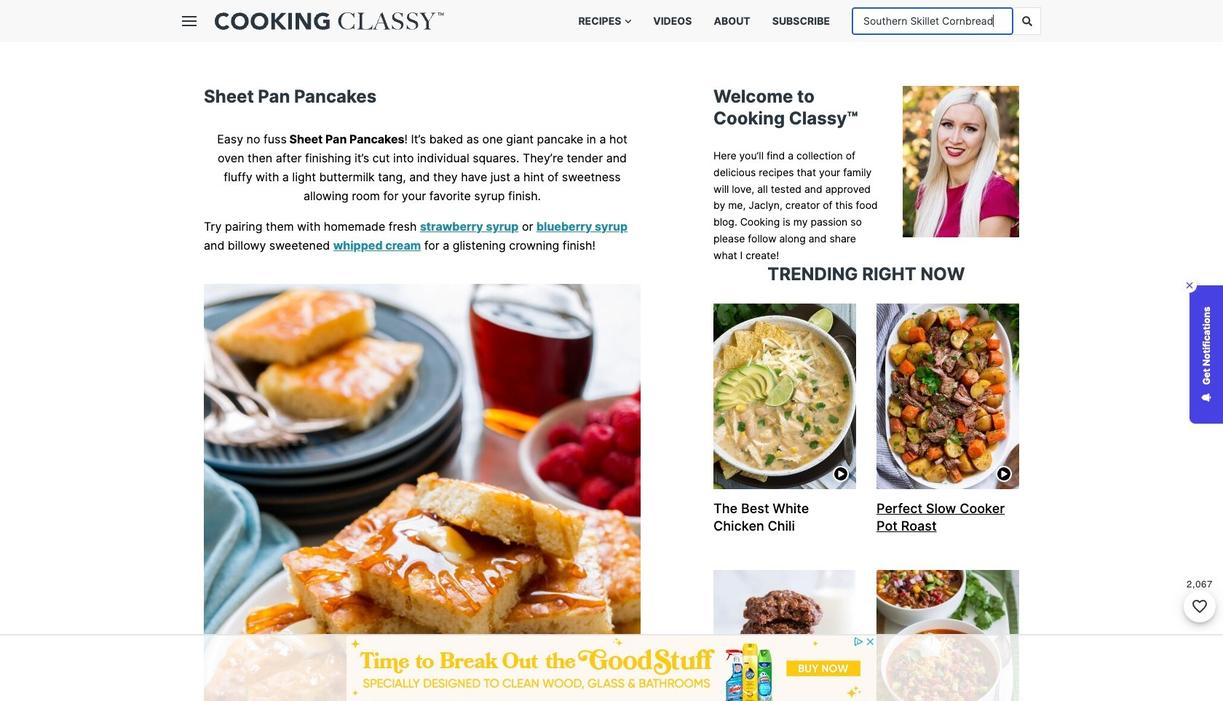 Task type: vqa. For each thing, say whether or not it's contained in the screenshot.
the Southern cornbread recipe ingredients. image
no



Task type: locate. For each thing, give the bounding box(es) containing it.
stack of sheet pan pancakes with butter and syrup. image
[[204, 284, 641, 701]]

jaclyn bell image
[[903, 86, 1019, 237]]

advertisement element
[[347, 636, 877, 701]]

no bake cookies image
[[713, 570, 856, 701]]

slow cooker pot roast with potatoes and carrots on a white oval serving platter set over marble. image
[[877, 304, 1019, 489]]



Task type: describe. For each thing, give the bounding box(es) containing it.
cooking classy image
[[215, 12, 444, 30]]

Find a recipe text field
[[853, 8, 1013, 34]]

two servings of taco soup in white bowls over a white platter. image
[[877, 570, 1019, 701]]

whi image
[[713, 304, 856, 489]]



